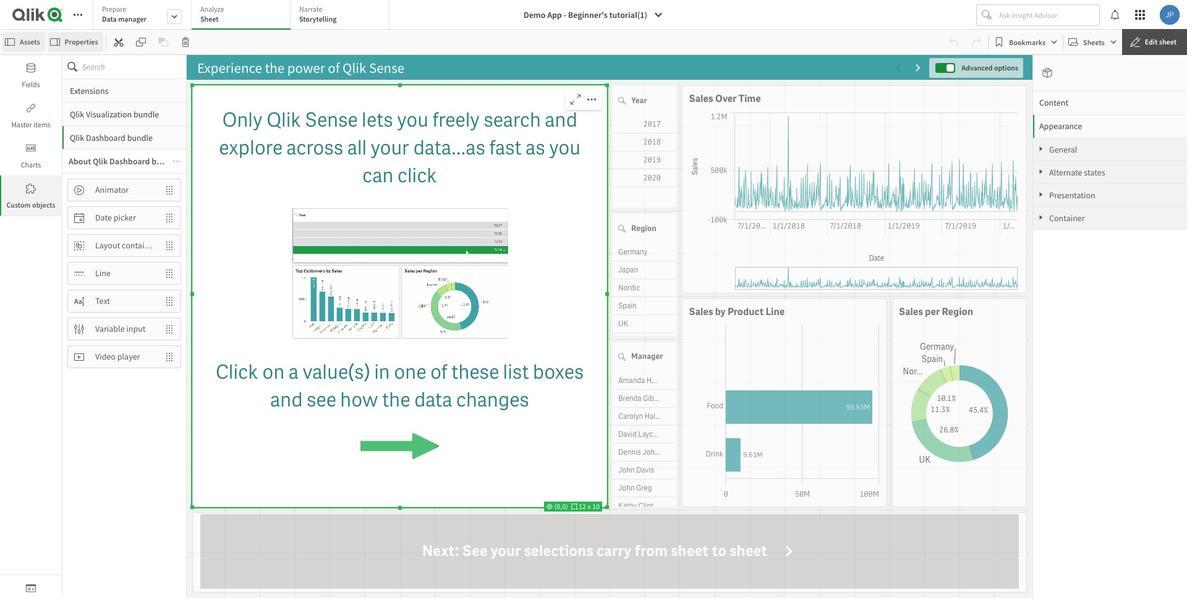 Task type: describe. For each thing, give the bounding box(es) containing it.
qlik inside 'only qlik sense lets you freely search and explore across all your data...as fast as you can click'
[[267, 107, 301, 133]]

tab list containing prepare
[[93, 0, 394, 31]]

fields
[[22, 80, 40, 89]]

assets button
[[2, 32, 45, 52]]

storytelling
[[299, 14, 337, 24]]

david
[[619, 430, 637, 440]]

carry
[[597, 542, 632, 562]]

input
[[126, 324, 146, 335]]

and inside click on a value(s) in one of these list boxes and see how the data changes
[[270, 387, 303, 413]]

beginner's
[[568, 9, 608, 20]]

custom objects
[[6, 200, 55, 210]]

(0,0)
[[553, 502, 571, 512]]

sense
[[305, 107, 358, 133]]

12
[[579, 502, 586, 512]]

dennis
[[619, 448, 641, 457]]

presentation
[[1050, 190, 1096, 201]]

master items
[[11, 120, 51, 129]]

brenda
[[619, 394, 642, 404]]

usa optional. 6 of 7 row
[[613, 334, 677, 352]]

japan
[[619, 266, 639, 275]]

next: see your selections carry from sheet to sheet button
[[200, 515, 1020, 590]]

edit
[[1146, 37, 1158, 46]]

qlik dashboard bundle tab
[[62, 126, 186, 149]]

john greg
[[619, 483, 652, 493]]

Ask Insight Advisor text field
[[997, 5, 1100, 25]]

germany
[[619, 248, 648, 258]]

from
[[635, 542, 668, 562]]

amanda
[[619, 376, 645, 386]]

objects
[[32, 200, 55, 210]]

fields button
[[0, 55, 62, 95]]

custom objects button
[[0, 176, 62, 216]]

triangle right image
[[1034, 192, 1050, 198]]

animator
[[95, 184, 129, 196]]

10
[[593, 502, 600, 512]]

the
[[382, 387, 410, 413]]

analyze
[[200, 4, 224, 14]]

edit sheet button
[[1123, 29, 1188, 55]]

click
[[398, 162, 437, 188]]

data...as
[[414, 135, 486, 161]]

john davis optional. 6 of 19 row
[[613, 462, 677, 480]]

product
[[728, 306, 764, 319]]

sales for sales per region
[[899, 306, 924, 319]]

line inside tab list
[[95, 268, 111, 279]]

3 move image from the top
[[158, 291, 181, 312]]

2018 optional. 2 of 5 row
[[613, 134, 677, 152]]

in
[[374, 360, 390, 386]]

2017
[[644, 119, 661, 129]]

layout container
[[95, 240, 156, 251]]

move image for picker
[[158, 208, 181, 229]]

narrate storytelling
[[299, 4, 337, 24]]

demo app - beginner's tutorial(1)
[[524, 9, 648, 20]]

date
[[95, 212, 112, 223]]

next: see your selections carry from sheet to sheet
[[423, 542, 768, 562]]

and inside 'only qlik sense lets you freely search and explore across all your data...as fast as you can click'
[[545, 107, 578, 133]]

amanda honda optional. 1 of 19 row
[[613, 372, 677, 390]]

see
[[462, 542, 488, 562]]

carolyn halmon
[[619, 412, 670, 422]]

appearance tab
[[1034, 114, 1188, 138]]

one
[[394, 360, 427, 386]]

click on a value(s) in one of these list boxes and see how the data changes
[[216, 360, 584, 413]]

options
[[995, 63, 1019, 72]]

your inside 'only qlik sense lets you freely search and explore across all your data...as fast as you can click'
[[371, 135, 410, 161]]

region inside application
[[942, 306, 974, 319]]

a
[[289, 360, 299, 386]]

changes
[[456, 387, 529, 413]]

your inside button
[[491, 542, 521, 562]]

charts button
[[0, 135, 62, 176]]

sales for sales by product line
[[689, 306, 714, 319]]

2 horizontal spatial sheet
[[1160, 37, 1177, 46]]

alternate states
[[1050, 167, 1106, 178]]

freely
[[433, 107, 480, 133]]

only
[[222, 107, 263, 133]]

qlik dashboard bundle
[[70, 132, 153, 143]]

narrate
[[299, 4, 323, 14]]

time
[[739, 92, 761, 105]]

kathy clinton optional. 8 of 19 row
[[613, 498, 677, 516]]

all
[[348, 135, 367, 161]]

dashboard inside "qlik dashboard bundle" tab
[[86, 132, 126, 143]]

manager
[[118, 14, 147, 24]]

laychak
[[639, 430, 665, 440]]

1 vertical spatial dashboard
[[110, 156, 150, 167]]

brenda gibson optional. 2 of 19 row
[[613, 390, 677, 408]]

sales per region
[[899, 306, 974, 319]]

greg
[[637, 483, 652, 493]]

next:
[[423, 542, 459, 562]]

move image for animator
[[158, 180, 181, 201]]

cut image
[[114, 37, 123, 47]]

explore
[[219, 135, 283, 161]]

charts
[[21, 160, 41, 170]]

puzzle image
[[26, 184, 36, 194]]

-
[[564, 9, 567, 20]]

Search text field
[[82, 55, 186, 79]]

object image
[[26, 144, 36, 153]]

click
[[216, 360, 259, 386]]

x
[[588, 502, 591, 512]]

prepare data manager
[[102, 4, 147, 24]]

sheet
[[200, 14, 219, 24]]

delete image
[[180, 37, 190, 47]]

johnson
[[643, 448, 671, 457]]

12 x 10
[[578, 502, 600, 512]]

david laychak
[[619, 430, 665, 440]]

qlik inside tab
[[70, 132, 84, 143]]

bookmarks button
[[992, 32, 1061, 52]]

app
[[548, 9, 562, 20]]

move image for line
[[158, 263, 181, 284]]

nordic optional. 3 of 7 row
[[613, 280, 677, 298]]

spain optional. 4 of 7 row
[[613, 298, 677, 316]]

carolyn
[[619, 412, 644, 422]]

link image
[[26, 103, 36, 113]]

1 vertical spatial you
[[550, 135, 581, 161]]

variables image
[[26, 584, 36, 594]]

video
[[95, 351, 116, 363]]



Task type: locate. For each thing, give the bounding box(es) containing it.
sheet left to
[[671, 542, 709, 562]]

sales per region application
[[892, 299, 1028, 508]]

bookmarks
[[1010, 37, 1046, 47]]

qlik right only at left top
[[267, 107, 301, 133]]

0 vertical spatial your
[[371, 135, 410, 161]]

alternate
[[1050, 167, 1083, 178]]

dennis johnson
[[619, 448, 671, 457]]

sales left over
[[689, 92, 714, 105]]

container
[[122, 240, 156, 251]]

bundle up "qlik dashboard bundle" tab
[[134, 109, 159, 120]]

2018
[[644, 137, 661, 147]]

and up as
[[545, 107, 578, 133]]

advanced options
[[962, 63, 1019, 72]]

tutorial(1)
[[610, 9, 648, 20]]

japan optional. 2 of 7 row
[[613, 262, 677, 280]]

1 vertical spatial line
[[766, 306, 785, 319]]

james peterson image
[[1161, 5, 1180, 25]]

usa image
[[613, 334, 662, 351]]

1 vertical spatial move image
[[158, 235, 181, 256]]

john greg optional. 7 of 19 row
[[613, 480, 677, 498]]

copy image
[[136, 37, 146, 47]]

qlik down extensions
[[70, 109, 84, 120]]

by
[[716, 306, 726, 319]]

1 move image from the top
[[158, 208, 181, 229]]

1 vertical spatial region
[[942, 306, 974, 319]]

david laychak optional. 4 of 19 row
[[613, 426, 677, 444]]

0 vertical spatial line
[[95, 268, 111, 279]]

2 john from the top
[[619, 483, 635, 493]]

1 vertical spatial your
[[491, 542, 521, 562]]

davis
[[637, 466, 654, 475]]

selections
[[524, 542, 594, 562]]

next sheet: product details image
[[914, 63, 924, 73]]

1 vertical spatial and
[[270, 387, 303, 413]]

0 vertical spatial and
[[545, 107, 578, 133]]

date picker
[[95, 212, 136, 223]]

1 vertical spatial bundle
[[127, 132, 153, 143]]

see
[[307, 387, 336, 413]]

of
[[431, 360, 448, 386]]

variable
[[95, 324, 125, 335]]

container
[[1050, 213, 1086, 224]]

4 move image from the top
[[158, 347, 181, 368]]

sales for sales over time
[[689, 92, 714, 105]]

2019 optional. 3 of 5 row
[[613, 152, 677, 170]]

box image
[[1043, 68, 1053, 78]]

john down dennis
[[619, 466, 635, 475]]

2020 optional. 4 of 5 row
[[613, 170, 677, 187]]

john left greg
[[619, 483, 635, 493]]

2 move image from the top
[[158, 235, 181, 256]]

2 vertical spatial bundle
[[152, 156, 178, 167]]

to
[[712, 542, 727, 562]]

john for john greg
[[619, 483, 635, 493]]

dennis johnson optional. 5 of 19 row
[[613, 444, 677, 462]]

bundle up about qlik dashboard bundle
[[127, 132, 153, 143]]

1 vertical spatial john
[[619, 483, 635, 493]]

only qlik sense lets you freely search and explore across all your data...as fast as you can click
[[219, 107, 581, 188]]

next: see your selections carry from sheet to sheet application
[[192, 513, 1028, 593]]

line
[[95, 268, 111, 279], [766, 306, 785, 319]]

bundle
[[134, 109, 159, 120], [127, 132, 153, 143], [152, 156, 178, 167]]

carolyn halmon optional. 3 of 19 row
[[613, 408, 677, 426]]

2020
[[644, 173, 661, 183]]

amanda honda
[[619, 376, 669, 386]]

0 vertical spatial dashboard
[[86, 132, 126, 143]]

move image for container
[[158, 235, 181, 256]]

dashboard down "qlik dashboard bundle" tab
[[110, 156, 150, 167]]

can
[[363, 162, 394, 188]]

and
[[545, 107, 578, 133], [270, 387, 303, 413]]

triangle right image for container
[[1034, 215, 1050, 221]]

line right product
[[766, 306, 785, 319]]

germany optional. 1 of 7 row
[[613, 244, 677, 262]]

sales by product line application
[[682, 299, 888, 508]]

sheet
[[1160, 37, 1177, 46], [671, 542, 709, 562], [730, 542, 768, 562]]

value(s)
[[303, 360, 370, 386]]

sales left per
[[899, 306, 924, 319]]

john
[[619, 466, 635, 475], [619, 483, 635, 493]]

sheet right to
[[730, 542, 768, 562]]

visualization
[[86, 109, 132, 120]]

appearance
[[1040, 121, 1083, 132]]

line up text
[[95, 268, 111, 279]]

2 triangle right image from the top
[[1034, 169, 1050, 175]]

bundle inside tab
[[127, 132, 153, 143]]

content tab
[[1034, 91, 1188, 114]]

john davis
[[619, 466, 654, 475]]

0 vertical spatial move image
[[158, 208, 181, 229]]

uk optional. 5 of 7 row
[[613, 316, 677, 334]]

these
[[452, 360, 499, 386]]

over
[[716, 92, 737, 105]]

halmon
[[645, 412, 670, 422]]

1 triangle right image from the top
[[1034, 146, 1050, 152]]

0 vertical spatial john
[[619, 466, 635, 475]]

properties button
[[47, 32, 103, 52]]

move image
[[158, 180, 181, 201], [158, 263, 181, 284], [158, 319, 181, 340], [158, 347, 181, 368]]

your right see
[[491, 542, 521, 562]]

1 move image from the top
[[158, 180, 181, 201]]

0 horizontal spatial and
[[270, 387, 303, 413]]

gibson
[[643, 394, 666, 404]]

triangle right image down triangle right image at the top of page
[[1034, 215, 1050, 221]]

data
[[102, 14, 117, 24]]

2 vertical spatial move image
[[158, 291, 181, 312]]

0 vertical spatial triangle right image
[[1034, 146, 1050, 152]]

0 horizontal spatial region
[[632, 223, 657, 234]]

master items button
[[0, 95, 62, 135]]

you right as
[[550, 135, 581, 161]]

sales left by
[[689, 306, 714, 319]]

year
[[632, 95, 647, 106]]

items
[[33, 120, 51, 129]]

triangle right image for general
[[1034, 146, 1050, 152]]

database image
[[26, 63, 36, 73]]

arrow right image
[[782, 544, 797, 560]]

you right "lets"
[[397, 107, 429, 133]]

0 horizontal spatial you
[[397, 107, 429, 133]]

more information image
[[173, 150, 180, 173]]

you
[[397, 107, 429, 133], [550, 135, 581, 161]]

triangle right image
[[1034, 146, 1050, 152], [1034, 169, 1050, 175], [1034, 215, 1050, 221]]

content
[[1040, 97, 1069, 108]]

0 horizontal spatial sheet
[[671, 542, 709, 562]]

3 move image from the top
[[158, 319, 181, 340]]

across
[[287, 135, 344, 161]]

on
[[263, 360, 285, 386]]

nordic
[[619, 283, 640, 293]]

2 vertical spatial triangle right image
[[1034, 215, 1050, 221]]

1 horizontal spatial you
[[550, 135, 581, 161]]

search
[[484, 107, 541, 133]]

triangle right image down appearance
[[1034, 146, 1050, 152]]

qlik up about on the top left of the page
[[70, 132, 84, 143]]

player
[[117, 351, 140, 363]]

extensions
[[70, 85, 109, 96]]

2 move image from the top
[[158, 263, 181, 284]]

region
[[632, 223, 657, 234], [942, 306, 974, 319]]

and down a
[[270, 387, 303, 413]]

1 horizontal spatial your
[[491, 542, 521, 562]]

qlik right about on the top left of the page
[[93, 156, 108, 167]]

line inside application
[[766, 306, 785, 319]]

brenda gibson
[[619, 394, 666, 404]]

2019
[[644, 155, 661, 165]]

triangle right image for alternate states
[[1034, 169, 1050, 175]]

application
[[0, 0, 1188, 599], [192, 85, 608, 508]]

0 horizontal spatial line
[[95, 268, 111, 279]]

1 horizontal spatial line
[[766, 306, 785, 319]]

demo app - beginner's tutorial(1) button
[[517, 5, 671, 25]]

0 vertical spatial bundle
[[134, 109, 159, 120]]

prepare
[[102, 4, 126, 14]]

triangle right image up triangle right image at the top of page
[[1034, 169, 1050, 175]]

as
[[526, 135, 546, 161]]

1 vertical spatial tab list
[[62, 79, 186, 599]]

1 vertical spatial triangle right image
[[1034, 169, 1050, 175]]

0 vertical spatial tab list
[[93, 0, 394, 31]]

advanced
[[962, 63, 993, 72]]

about
[[69, 156, 91, 167]]

john for john davis
[[619, 466, 635, 475]]

region up germany optional. 1 of 7 row
[[632, 223, 657, 234]]

region right per
[[942, 306, 974, 319]]

move image for video player
[[158, 347, 181, 368]]

sheet right edit
[[1160, 37, 1177, 46]]

your up can
[[371, 135, 410, 161]]

sales by product line
[[689, 306, 785, 319]]

0 vertical spatial you
[[397, 107, 429, 133]]

data
[[414, 387, 452, 413]]

dashboard down visualization
[[86, 132, 126, 143]]

general
[[1050, 144, 1078, 155]]

2017 optional. 1 of 5 row
[[613, 116, 677, 134]]

1 horizontal spatial region
[[942, 306, 974, 319]]

uk
[[619, 319, 629, 329]]

sales over time application
[[682, 85, 1028, 294]]

bundle for qlik visualization bundle
[[134, 109, 159, 120]]

move image
[[158, 208, 181, 229], [158, 235, 181, 256], [158, 291, 181, 312]]

tab list
[[93, 0, 394, 31], [62, 79, 186, 599]]

0 vertical spatial region
[[632, 223, 657, 234]]

move image for variable input
[[158, 319, 181, 340]]

lets
[[362, 107, 393, 133]]

sheets button
[[1067, 32, 1120, 52]]

variable input
[[95, 324, 146, 335]]

video player
[[95, 351, 140, 363]]

bundle down "qlik dashboard bundle" tab
[[152, 156, 178, 167]]

kathy clinton
[[619, 501, 662, 511]]

fast
[[490, 135, 522, 161]]

about qlik dashboard bundle
[[69, 156, 178, 167]]

1 john from the top
[[619, 466, 635, 475]]

kathy
[[619, 501, 637, 511]]

bundle for qlik dashboard bundle
[[127, 132, 153, 143]]

0 horizontal spatial your
[[371, 135, 410, 161]]

sheets
[[1084, 37, 1105, 47]]

1 horizontal spatial and
[[545, 107, 578, 133]]

how
[[340, 387, 378, 413]]

3 triangle right image from the top
[[1034, 215, 1050, 221]]

tab list containing extensions
[[62, 79, 186, 599]]

text
[[95, 296, 110, 307]]

sales
[[689, 92, 714, 105], [689, 306, 714, 319], [899, 306, 924, 319]]

1 horizontal spatial sheet
[[730, 542, 768, 562]]



Task type: vqa. For each thing, say whether or not it's contained in the screenshot.
toolbar at top
no



